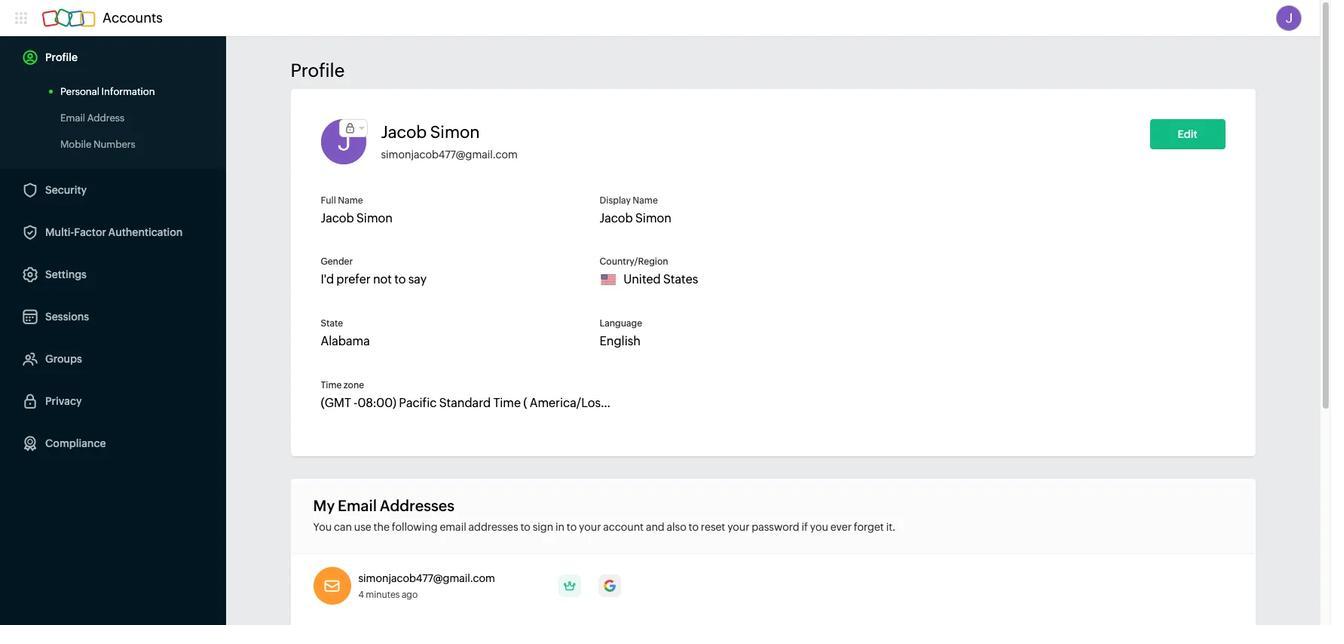 Task type: vqa. For each thing, say whether or not it's contained in the screenshot.
Authentication
yes



Task type: locate. For each thing, give the bounding box(es) containing it.
to right also
[[689, 521, 699, 533]]

in
[[556, 521, 565, 533]]

also
[[667, 521, 687, 533]]

to
[[521, 521, 531, 533], [567, 521, 577, 533], [689, 521, 699, 533]]

profile
[[45, 51, 78, 63], [291, 60, 345, 81]]

email up mobile
[[60, 112, 85, 124]]

to left sign
[[521, 521, 531, 533]]

simonjacob477@gmail.com down simon on the left of page
[[381, 149, 518, 161]]

can
[[334, 521, 352, 533]]

email address
[[60, 112, 125, 124]]

information
[[101, 86, 155, 97]]

if
[[802, 521, 808, 533]]

1 horizontal spatial to
[[567, 521, 577, 533]]

mprivacy image
[[340, 120, 361, 137]]

email
[[60, 112, 85, 124], [338, 497, 377, 514]]

it.
[[887, 521, 896, 533]]

profile up personal
[[45, 51, 78, 63]]

jacob simon simonjacob477@gmail.com
[[381, 123, 518, 161]]

settings
[[45, 268, 87, 281]]

edit
[[1178, 128, 1198, 140]]

minutes
[[366, 590, 400, 600]]

1 your from the left
[[579, 521, 601, 533]]

sign
[[533, 521, 554, 533]]

your
[[579, 521, 601, 533], [728, 521, 750, 533]]

1 horizontal spatial your
[[728, 521, 750, 533]]

personal information
[[60, 86, 155, 97]]

simon
[[430, 123, 480, 142]]

ever
[[831, 521, 852, 533]]

0 horizontal spatial profile
[[45, 51, 78, 63]]

reset
[[701, 521, 726, 533]]

factor
[[74, 226, 106, 238]]

0 vertical spatial email
[[60, 112, 85, 124]]

to right in
[[567, 521, 577, 533]]

and
[[646, 521, 665, 533]]

1 to from the left
[[521, 521, 531, 533]]

your right in
[[579, 521, 601, 533]]

0 horizontal spatial to
[[521, 521, 531, 533]]

simonjacob477@gmail.com
[[381, 149, 518, 161], [359, 572, 495, 584]]

multi-
[[45, 226, 74, 238]]

your right reset
[[728, 521, 750, 533]]

accounts
[[103, 10, 163, 26]]

addresses
[[380, 497, 455, 514]]

simonjacob477@gmail.com 4 minutes ago
[[359, 572, 495, 600]]

jacob
[[381, 123, 427, 142]]

1 vertical spatial email
[[338, 497, 377, 514]]

email up use
[[338, 497, 377, 514]]

0 horizontal spatial your
[[579, 521, 601, 533]]

compliance
[[45, 437, 106, 449]]

simonjacob477@gmail.com up 'ago'
[[359, 572, 495, 584]]

0 horizontal spatial email
[[60, 112, 85, 124]]

use
[[354, 521, 372, 533]]

profile up mprivacy image
[[291, 60, 345, 81]]

authentication
[[108, 226, 183, 238]]

2 horizontal spatial to
[[689, 521, 699, 533]]

following
[[392, 521, 438, 533]]

1 horizontal spatial email
[[338, 497, 377, 514]]

1 horizontal spatial profile
[[291, 60, 345, 81]]



Task type: describe. For each thing, give the bounding box(es) containing it.
2 your from the left
[[728, 521, 750, 533]]

3 to from the left
[[689, 521, 699, 533]]

privacy
[[45, 395, 82, 407]]

1 vertical spatial simonjacob477@gmail.com
[[359, 572, 495, 584]]

my
[[313, 497, 335, 514]]

mobile numbers
[[60, 139, 136, 150]]

groups
[[45, 353, 82, 365]]

forget
[[854, 521, 884, 533]]

sessions
[[45, 311, 89, 323]]

the
[[374, 521, 390, 533]]

you
[[313, 521, 332, 533]]

addresses
[[469, 521, 519, 533]]

multi-factor authentication
[[45, 226, 183, 238]]

account
[[604, 521, 644, 533]]

primary image
[[559, 575, 581, 597]]

mobile
[[60, 139, 91, 150]]

4
[[359, 590, 364, 600]]

password
[[752, 521, 800, 533]]

address
[[87, 112, 125, 124]]

email
[[440, 521, 467, 533]]

0 vertical spatial simonjacob477@gmail.com
[[381, 149, 518, 161]]

personal
[[60, 86, 99, 97]]

numbers
[[93, 139, 136, 150]]

my email addresses you can use the following email addresses to sign in to your account and also to reset your password if you ever forget it.
[[313, 497, 896, 533]]

security
[[45, 184, 87, 196]]

2 to from the left
[[567, 521, 577, 533]]

edit button
[[1150, 119, 1226, 149]]

email inside 'my email addresses you can use the following email addresses to sign in to your account and also to reset your password if you ever forget it.'
[[338, 497, 377, 514]]

ago
[[402, 590, 418, 600]]

you
[[811, 521, 829, 533]]



